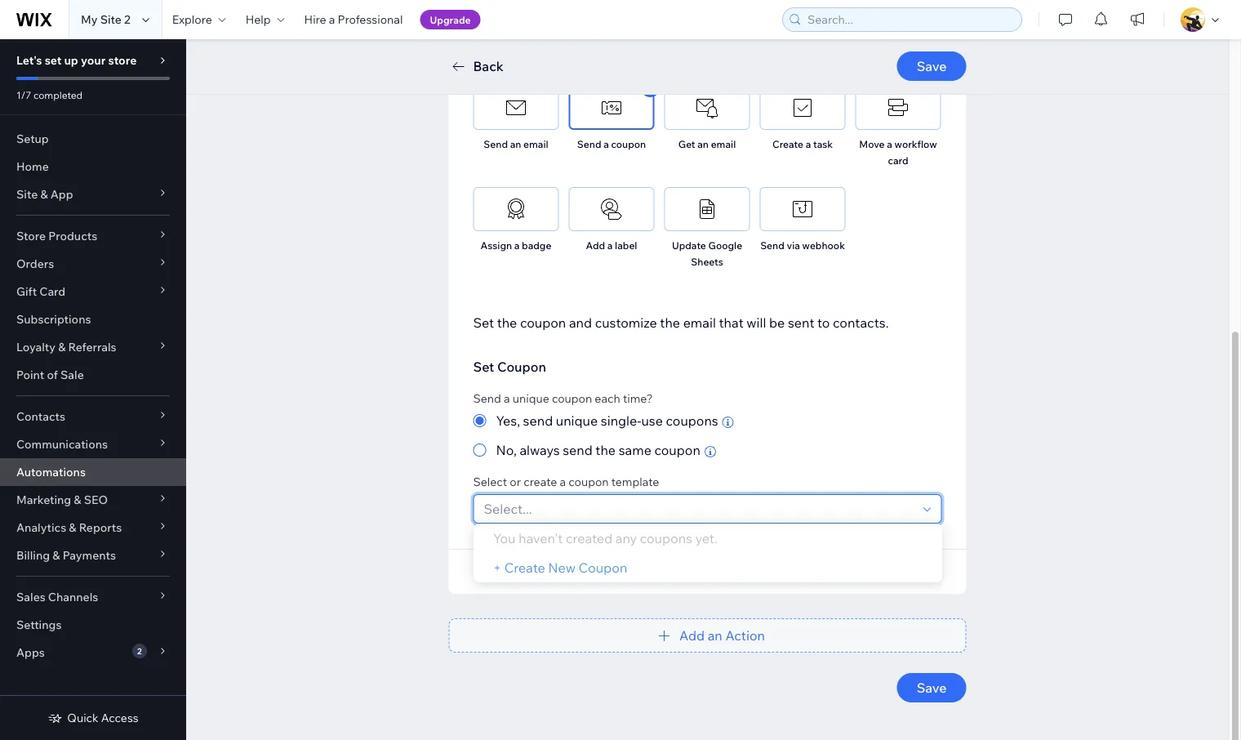Task type: vqa. For each thing, say whether or not it's contained in the screenshot.
CATEGORIES
no



Task type: describe. For each thing, give the bounding box(es) containing it.
send for send a coupon
[[578, 138, 602, 150]]

upgrade
[[430, 13, 471, 26]]

google
[[709, 239, 743, 252]]

store products
[[16, 229, 97, 243]]

gift
[[16, 284, 37, 299]]

set coupon
[[473, 359, 547, 375]]

card
[[39, 284, 66, 299]]

0 horizontal spatial to
[[639, 53, 652, 69]]

site inside dropdown button
[[16, 187, 38, 201]]

that
[[719, 315, 744, 331]]

1 save button from the top
[[898, 51, 967, 81]]

marketing & seo
[[16, 493, 108, 507]]

hire
[[304, 12, 327, 27]]

set the coupon and customize the email that will be sent to contacts.
[[473, 315, 889, 331]]

use
[[642, 413, 663, 429]]

each
[[595, 391, 621, 406]]

coupon down 'no, always send the same coupon'
[[569, 475, 609, 489]]

+ create new coupon
[[494, 560, 628, 576]]

communications button
[[0, 431, 186, 458]]

assign a badge
[[481, 239, 552, 252]]

a for professional
[[329, 12, 335, 27]]

site & app button
[[0, 181, 186, 208]]

category image for google
[[695, 197, 720, 221]]

duplicate action
[[493, 565, 582, 579]]

completed
[[33, 89, 83, 101]]

add for add an action
[[680, 628, 705, 644]]

update
[[672, 239, 707, 252]]

point
[[16, 368, 44, 382]]

& for analytics
[[69, 520, 76, 535]]

a for label
[[608, 239, 613, 252]]

add a label
[[586, 239, 638, 252]]

coupon inside button
[[579, 560, 628, 576]]

sales
[[16, 590, 46, 604]]

send via webhook
[[761, 239, 846, 252]]

store
[[108, 53, 137, 67]]

gift card
[[16, 284, 66, 299]]

loyalty & referrals
[[16, 340, 117, 354]]

next, decide how you want to respond to the trigger.
[[473, 53, 791, 69]]

help button
[[236, 0, 295, 39]]

site & app
[[16, 187, 73, 201]]

sent
[[788, 315, 815, 331]]

send a coupon
[[578, 138, 646, 150]]

always
[[520, 442, 560, 458]]

+
[[494, 560, 502, 576]]

hire a professional link
[[295, 0, 413, 39]]

same
[[619, 442, 652, 458]]

webhook
[[803, 239, 846, 252]]

send for send an email
[[484, 138, 508, 150]]

an for send
[[510, 138, 522, 150]]

home
[[16, 159, 49, 174]]

coupons
[[666, 413, 719, 429]]

contacts.
[[833, 315, 889, 331]]

a for unique
[[504, 391, 510, 406]]

sidebar element
[[0, 39, 186, 740]]

select
[[473, 475, 508, 489]]

card
[[888, 154, 909, 167]]

email for get an email
[[711, 138, 736, 150]]

trigger.
[[747, 53, 791, 69]]

the inside option group
[[596, 442, 616, 458]]

2 save button from the top
[[898, 673, 967, 703]]

let's set up your store
[[16, 53, 137, 67]]

update google sheets
[[672, 239, 743, 268]]

be
[[770, 315, 785, 331]]

0 horizontal spatial 2
[[124, 12, 131, 27]]

create a task
[[773, 138, 833, 150]]

orders
[[16, 257, 54, 271]]

a right create
[[560, 475, 566, 489]]

1/7
[[16, 89, 31, 101]]

coupon left get
[[612, 138, 646, 150]]

an for add
[[708, 628, 723, 644]]

delete action
[[618, 565, 690, 579]]

action inside add an action button
[[726, 628, 766, 644]]

Search... field
[[803, 8, 1017, 31]]

Select... field
[[479, 495, 919, 523]]

save for second the save button from the top of the page
[[917, 680, 947, 696]]

your
[[81, 53, 106, 67]]

template
[[612, 475, 660, 489]]

the right customize
[[660, 315, 681, 331]]

loyalty & referrals button
[[0, 333, 186, 361]]

assign
[[481, 239, 512, 252]]

and
[[569, 315, 592, 331]]

subscriptions link
[[0, 306, 186, 333]]

no, always send the same coupon
[[496, 442, 701, 458]]

point of sale link
[[0, 361, 186, 389]]

sales channels button
[[0, 583, 186, 611]]

duplicate action button
[[473, 565, 582, 579]]

icon image for email
[[504, 96, 529, 120]]

home link
[[0, 153, 186, 181]]

add an action
[[680, 628, 766, 644]]

a for badge
[[515, 239, 520, 252]]

orders button
[[0, 250, 186, 278]]

icon image for workflow
[[887, 96, 911, 120]]

create inside button
[[505, 560, 546, 576]]

the left trigger.
[[724, 53, 744, 69]]

time?
[[623, 391, 653, 406]]

task
[[814, 138, 833, 150]]

set for set coupon
[[473, 359, 495, 375]]

send for send via webhook
[[761, 239, 785, 252]]

my site 2
[[81, 12, 131, 27]]

billing & payments button
[[0, 542, 186, 569]]

next,
[[473, 53, 505, 69]]

marketing & seo button
[[0, 486, 186, 514]]

action for duplicate action
[[547, 565, 582, 579]]

billing
[[16, 548, 50, 563]]

back
[[473, 58, 504, 74]]

respond
[[654, 53, 705, 69]]

marketing
[[16, 493, 71, 507]]

yes,
[[496, 413, 520, 429]]

+ create new coupon button
[[474, 553, 943, 583]]

or
[[510, 475, 521, 489]]



Task type: locate. For each thing, give the bounding box(es) containing it.
create right +
[[505, 560, 546, 576]]

action inside delete action 'button'
[[655, 565, 690, 579]]

setup
[[16, 132, 49, 146]]

an inside add an action button
[[708, 628, 723, 644]]

& inside dropdown button
[[40, 187, 48, 201]]

0 horizontal spatial category image
[[600, 96, 624, 120]]

unique for coupon
[[513, 391, 550, 406]]

site down home
[[16, 187, 38, 201]]

sheets
[[691, 256, 724, 268]]

add left 'label'
[[586, 239, 606, 252]]

gift card button
[[0, 278, 186, 306]]

&
[[40, 187, 48, 201], [58, 340, 66, 354], [74, 493, 81, 507], [69, 520, 76, 535], [53, 548, 60, 563]]

option group
[[473, 411, 942, 460]]

0 vertical spatial set
[[473, 315, 494, 331]]

0 horizontal spatial site
[[16, 187, 38, 201]]

action down + create new coupon button
[[726, 628, 766, 644]]

a left get
[[604, 138, 609, 150]]

email left send a coupon
[[524, 138, 549, 150]]

& left seo
[[74, 493, 81, 507]]

category image up get an email in the top right of the page
[[695, 96, 720, 120]]

send up always
[[523, 413, 553, 429]]

send
[[523, 413, 553, 429], [563, 442, 593, 458]]

add inside button
[[680, 628, 705, 644]]

send up yes,
[[473, 391, 502, 406]]

1 vertical spatial save button
[[898, 673, 967, 703]]

set
[[45, 53, 62, 67]]

send up select or create a coupon template
[[563, 442, 593, 458]]

1 category image from the left
[[600, 96, 624, 120]]

1 horizontal spatial send
[[563, 442, 593, 458]]

& right billing
[[53, 548, 60, 563]]

save button
[[898, 51, 967, 81], [898, 673, 967, 703]]

label
[[615, 239, 638, 252]]

0 horizontal spatial category image
[[695, 197, 720, 221]]

settings
[[16, 618, 62, 632]]

& for marketing
[[74, 493, 81, 507]]

up
[[64, 53, 78, 67]]

category image for an
[[695, 96, 720, 120]]

single-
[[601, 413, 642, 429]]

1 horizontal spatial category image
[[791, 197, 815, 221]]

a inside move a workflow card
[[888, 138, 893, 150]]

reports
[[79, 520, 122, 535]]

0 horizontal spatial unique
[[513, 391, 550, 406]]

coupon up "send a unique coupon each time?"
[[498, 359, 547, 375]]

1 vertical spatial site
[[16, 187, 38, 201]]

1 horizontal spatial coupon
[[579, 560, 628, 576]]

setup link
[[0, 125, 186, 153]]

1 vertical spatial create
[[505, 560, 546, 576]]

email for send an email
[[524, 138, 549, 150]]

loyalty
[[16, 340, 56, 354]]

icon image up assign a badge
[[504, 197, 529, 221]]

duplicate
[[493, 565, 544, 579]]

send for send a unique coupon each time?
[[473, 391, 502, 406]]

upgrade button
[[420, 10, 481, 29]]

1 save from the top
[[917, 58, 947, 74]]

badge
[[522, 239, 552, 252]]

0 vertical spatial add
[[586, 239, 606, 252]]

0 vertical spatial 2
[[124, 12, 131, 27]]

2 horizontal spatial action
[[726, 628, 766, 644]]

quick access button
[[48, 711, 139, 726]]

move
[[860, 138, 885, 150]]

unique up yes,
[[513, 391, 550, 406]]

0 horizontal spatial add
[[586, 239, 606, 252]]

products
[[48, 229, 97, 243]]

a left 'label'
[[608, 239, 613, 252]]

& left reports
[[69, 520, 76, 535]]

0 horizontal spatial create
[[505, 560, 546, 576]]

a for task
[[806, 138, 812, 150]]

category image for via
[[791, 197, 815, 221]]

channels
[[48, 590, 98, 604]]

0 horizontal spatial action
[[547, 565, 582, 579]]

category image for a
[[600, 96, 624, 120]]

& for loyalty
[[58, 340, 66, 354]]

set for set the coupon and customize the email that will be sent to contacts.
[[473, 315, 494, 331]]

send right send an email
[[578, 138, 602, 150]]

1 horizontal spatial 2
[[137, 646, 142, 656]]

coupon
[[612, 138, 646, 150], [520, 315, 566, 331], [552, 391, 593, 406], [655, 442, 701, 458], [569, 475, 609, 489]]

an
[[510, 138, 522, 150], [698, 138, 709, 150], [708, 628, 723, 644]]

coupon left and
[[520, 315, 566, 331]]

contacts
[[16, 409, 65, 424]]

to right respond
[[708, 53, 721, 69]]

billing & payments
[[16, 548, 116, 563]]

move a workflow card
[[860, 138, 938, 167]]

icon image up send an email
[[504, 96, 529, 120]]

add for add a label
[[586, 239, 606, 252]]

contacts button
[[0, 403, 186, 431]]

to right sent
[[818, 315, 831, 331]]

store
[[16, 229, 46, 243]]

app
[[50, 187, 73, 201]]

communications
[[16, 437, 108, 451]]

1 vertical spatial save
[[917, 680, 947, 696]]

add
[[586, 239, 606, 252], [680, 628, 705, 644]]

unique down "send a unique coupon each time?"
[[556, 413, 598, 429]]

explore
[[172, 12, 212, 27]]

2 right my
[[124, 12, 131, 27]]

2 set from the top
[[473, 359, 495, 375]]

icon image
[[504, 96, 529, 120], [791, 96, 815, 120], [887, 96, 911, 120], [504, 197, 529, 221], [600, 197, 624, 221]]

0 vertical spatial create
[[773, 138, 804, 150]]

2 save from the top
[[917, 680, 947, 696]]

save for 2nd the save button from the bottom of the page
[[917, 58, 947, 74]]

of
[[47, 368, 58, 382]]

1 vertical spatial set
[[473, 359, 495, 375]]

the down yes, send unique single-use coupons
[[596, 442, 616, 458]]

automations
[[16, 465, 86, 479]]

unique
[[513, 391, 550, 406], [556, 413, 598, 429]]

add an action button
[[449, 619, 967, 653]]

a left badge
[[515, 239, 520, 252]]

& inside dropdown button
[[53, 548, 60, 563]]

& left app
[[40, 187, 48, 201]]

1 vertical spatial send
[[563, 442, 593, 458]]

analytics & reports button
[[0, 514, 186, 542]]

option group containing yes, send unique single-use coupons
[[473, 411, 942, 460]]

set
[[473, 315, 494, 331], [473, 359, 495, 375]]

icon image up create a task
[[791, 96, 815, 120]]

category image up send via webhook
[[791, 197, 815, 221]]

delete
[[618, 565, 652, 579]]

icon image up workflow
[[887, 96, 911, 120]]

category image
[[600, 96, 624, 120], [695, 96, 720, 120]]

& for site
[[40, 187, 48, 201]]

0 horizontal spatial send
[[523, 413, 553, 429]]

2 horizontal spatial to
[[818, 315, 831, 331]]

to right 'want'
[[639, 53, 652, 69]]

delete action button
[[598, 565, 690, 579]]

1 vertical spatial unique
[[556, 413, 598, 429]]

icon image up the add a label
[[600, 197, 624, 221]]

1 vertical spatial 2
[[137, 646, 142, 656]]

1 category image from the left
[[695, 197, 720, 221]]

you
[[581, 53, 604, 69]]

add down + create new coupon button
[[680, 628, 705, 644]]

coupon down coupons
[[655, 442, 701, 458]]

email left that
[[684, 315, 716, 331]]

0 horizontal spatial coupon
[[498, 359, 547, 375]]

how
[[553, 53, 578, 69]]

1 horizontal spatial site
[[100, 12, 122, 27]]

action right duplicate
[[547, 565, 582, 579]]

1 horizontal spatial action
[[655, 565, 690, 579]]

a for coupon
[[604, 138, 609, 150]]

send
[[484, 138, 508, 150], [578, 138, 602, 150], [761, 239, 785, 252], [473, 391, 502, 406]]

1 horizontal spatial to
[[708, 53, 721, 69]]

1 vertical spatial add
[[680, 628, 705, 644]]

get an email
[[679, 138, 736, 150]]

1 horizontal spatial unique
[[556, 413, 598, 429]]

send left via
[[761, 239, 785, 252]]

0 vertical spatial coupon
[[498, 359, 547, 375]]

2 inside sidebar element
[[137, 646, 142, 656]]

store products button
[[0, 222, 186, 250]]

icon image for task
[[791, 96, 815, 120]]

icon image for badge
[[504, 197, 529, 221]]

1 horizontal spatial add
[[680, 628, 705, 644]]

a right move
[[888, 138, 893, 150]]

2 down settings link
[[137, 646, 142, 656]]

an for get
[[698, 138, 709, 150]]

email right get
[[711, 138, 736, 150]]

2 category image from the left
[[791, 197, 815, 221]]

category image up update
[[695, 197, 720, 221]]

unique for single-
[[556, 413, 598, 429]]

& for billing
[[53, 548, 60, 563]]

action for delete action
[[655, 565, 690, 579]]

1 vertical spatial coupon
[[579, 560, 628, 576]]

action
[[547, 565, 582, 579], [655, 565, 690, 579], [726, 628, 766, 644]]

create left task
[[773, 138, 804, 150]]

yes, send unique single-use coupons
[[496, 413, 719, 429]]

1 horizontal spatial create
[[773, 138, 804, 150]]

coupon left each
[[552, 391, 593, 406]]

the up "set coupon" at the left of the page
[[497, 315, 517, 331]]

action right delete
[[655, 565, 690, 579]]

help
[[246, 12, 271, 27]]

0 vertical spatial site
[[100, 12, 122, 27]]

create
[[524, 475, 558, 489]]

& right loyalty
[[58, 340, 66, 354]]

new
[[549, 560, 576, 576]]

access
[[101, 711, 139, 725]]

1 set from the top
[[473, 315, 494, 331]]

category image
[[695, 197, 720, 221], [791, 197, 815, 221]]

a left task
[[806, 138, 812, 150]]

send an email
[[484, 138, 549, 150]]

a up yes,
[[504, 391, 510, 406]]

sales channels
[[16, 590, 98, 604]]

site
[[100, 12, 122, 27], [16, 187, 38, 201]]

analytics
[[16, 520, 66, 535]]

1 horizontal spatial category image
[[695, 96, 720, 120]]

0 vertical spatial send
[[523, 413, 553, 429]]

2 category image from the left
[[695, 96, 720, 120]]

customize
[[595, 315, 658, 331]]

workflow
[[895, 138, 938, 150]]

no,
[[496, 442, 517, 458]]

let's
[[16, 53, 42, 67]]

0 vertical spatial save
[[917, 58, 947, 74]]

get
[[679, 138, 696, 150]]

send down back
[[484, 138, 508, 150]]

option
[[474, 524, 943, 553]]

0 vertical spatial save button
[[898, 51, 967, 81]]

subscriptions
[[16, 312, 91, 326]]

site right my
[[100, 12, 122, 27]]

coupon right new
[[579, 560, 628, 576]]

referrals
[[68, 340, 117, 354]]

send a unique coupon each time?
[[473, 391, 653, 406]]

a right hire
[[329, 12, 335, 27]]

a for workflow
[[888, 138, 893, 150]]

settings link
[[0, 611, 186, 639]]

action inside duplicate action button
[[547, 565, 582, 579]]

create
[[773, 138, 804, 150], [505, 560, 546, 576]]

category image up send a coupon
[[600, 96, 624, 120]]

0 vertical spatial unique
[[513, 391, 550, 406]]

email
[[524, 138, 549, 150], [711, 138, 736, 150], [684, 315, 716, 331]]



